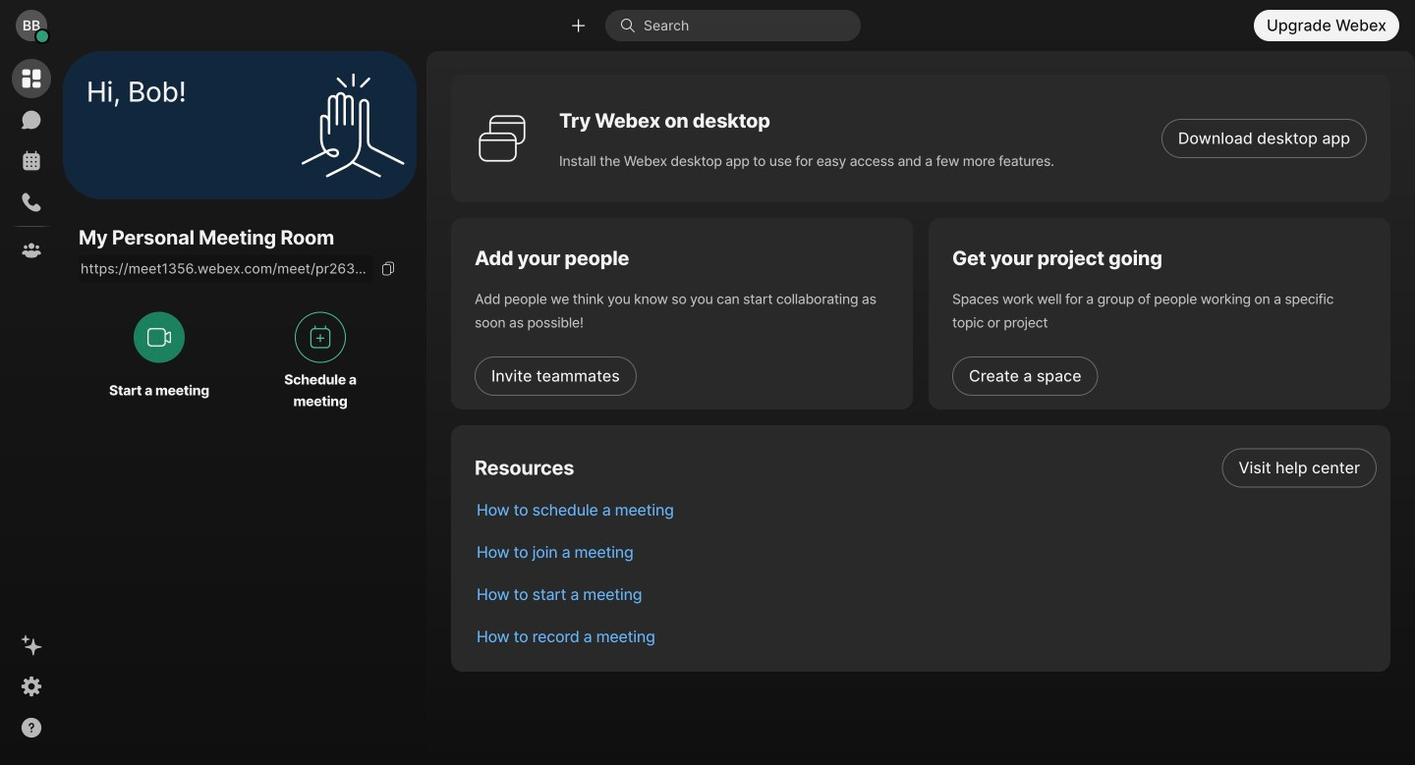 Task type: vqa. For each thing, say whether or not it's contained in the screenshot.
Webex tab list
yes



Task type: describe. For each thing, give the bounding box(es) containing it.
webex tab list
[[12, 59, 51, 270]]

1 list item from the top
[[461, 447, 1391, 489]]

3 list item from the top
[[461, 532, 1391, 574]]

two hands high fiving image
[[294, 66, 412, 184]]

4 list item from the top
[[461, 574, 1391, 616]]



Task type: locate. For each thing, give the bounding box(es) containing it.
navigation
[[0, 51, 63, 766]]

None text field
[[79, 255, 373, 282]]

2 list item from the top
[[461, 489, 1391, 532]]

list item
[[461, 447, 1391, 489], [461, 489, 1391, 532], [461, 532, 1391, 574], [461, 574, 1391, 616], [461, 616, 1391, 658]]

5 list item from the top
[[461, 616, 1391, 658]]



